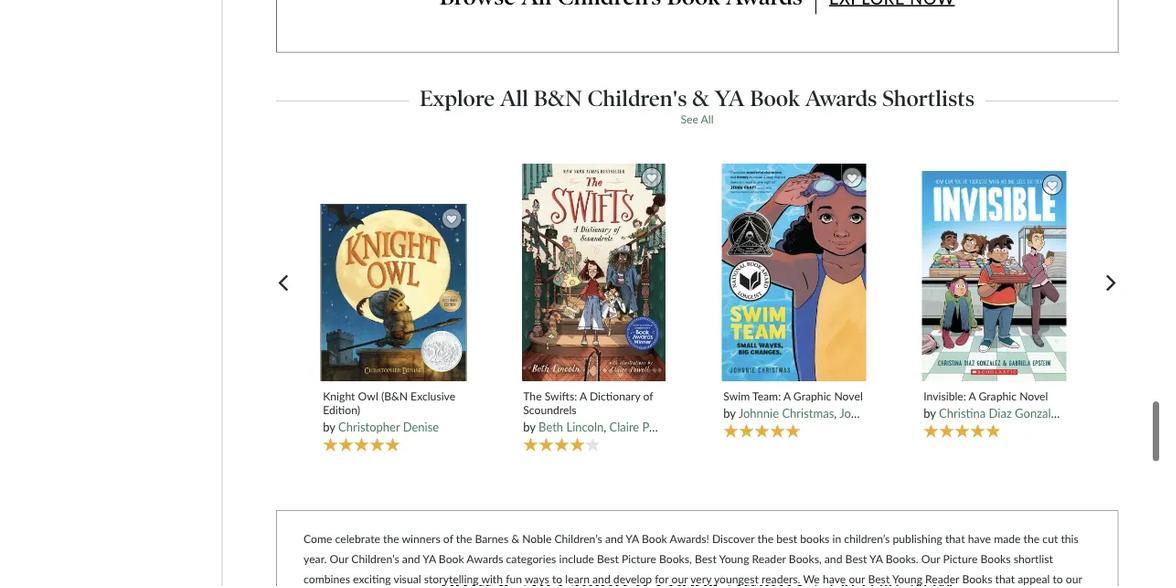 Task type: locate. For each thing, give the bounding box(es) containing it.
year.
[[304, 552, 327, 566]]

a right swifts:
[[580, 389, 587, 402]]

0 horizontal spatial reader
[[752, 552, 786, 566]]

1 graphic from the left
[[794, 389, 832, 402]]

1 horizontal spatial young
[[893, 572, 923, 586]]

of for noble
[[443, 532, 453, 546]]

appeal
[[1018, 572, 1050, 586]]

0 vertical spatial have
[[968, 532, 991, 546]]

0 vertical spatial books
[[981, 552, 1011, 566]]

powell
[[643, 420, 677, 434]]

christmas down invisible:
[[883, 406, 935, 420]]

1 horizontal spatial books,
[[789, 552, 822, 566]]

all left b&n
[[500, 84, 529, 111]]

0 horizontal spatial &
[[512, 532, 520, 546]]

1 picture from the left
[[622, 552, 657, 566]]

the
[[383, 532, 399, 546], [456, 532, 472, 546], [758, 532, 774, 546], [1024, 532, 1040, 546]]

reader down publishing
[[926, 572, 960, 586]]

books
[[800, 532, 830, 546]]

our
[[330, 552, 349, 566], [922, 552, 941, 566]]

ya inside explore all b&n children's & ya book awards shortlists see all
[[715, 84, 745, 111]]

of
[[643, 389, 654, 402], [443, 532, 453, 546]]

0 horizontal spatial a
[[580, 389, 587, 402]]

1 horizontal spatial &
[[693, 84, 710, 111]]

1 horizontal spatial graphic
[[979, 389, 1017, 402]]

b&n
[[534, 84, 582, 111]]

christmas down the swim team: a graphic novel link at the right bottom of page
[[782, 406, 834, 420]]

to
[[552, 572, 563, 586], [1053, 572, 1063, 586]]

0 horizontal spatial of
[[443, 532, 453, 546]]

that right publishing
[[946, 532, 965, 546]]

best down the books. at the bottom right of the page
[[868, 572, 890, 586]]

exclusive
[[411, 389, 456, 402]]

(illustrator) down invisible:
[[938, 406, 995, 420]]

1 vertical spatial have
[[823, 572, 846, 586]]

denise
[[403, 420, 439, 434]]

our up combines
[[330, 552, 349, 566]]

books,
[[659, 552, 692, 566], [789, 552, 822, 566]]

novel
[[835, 389, 863, 402], [1020, 389, 1049, 402]]

team:
[[753, 389, 781, 402]]

1 novel from the left
[[835, 389, 863, 402]]

the
[[523, 389, 542, 402]]

2 the from the left
[[456, 532, 472, 546]]

1 horizontal spatial novel
[[1020, 389, 1049, 402]]

1 horizontal spatial have
[[968, 532, 991, 546]]

1 horizontal spatial johnnie
[[840, 406, 880, 420]]

1 horizontal spatial a
[[784, 389, 791, 402]]

noble
[[522, 532, 552, 546]]

awards
[[805, 84, 877, 111], [467, 552, 503, 566]]

0 horizontal spatial our
[[330, 552, 349, 566]]

2 christmas from the left
[[883, 406, 935, 420]]

, left "claire"
[[604, 420, 607, 434]]

and up visual
[[402, 552, 420, 566]]

gonzalez
[[1015, 406, 1063, 420]]

, right diaz in the right bottom of the page
[[1063, 406, 1066, 420]]

&
[[693, 84, 710, 111], [512, 532, 520, 546]]

1 a from the left
[[580, 389, 587, 402]]

that left appeal
[[996, 572, 1015, 586]]

best down children's
[[846, 552, 867, 566]]

0 horizontal spatial christmas
[[782, 406, 834, 420]]

1 vertical spatial young
[[893, 572, 923, 586]]

2 horizontal spatial book
[[750, 84, 800, 111]]

barnes
[[475, 532, 509, 546]]

ways
[[525, 572, 550, 586]]

swim team: a graphic novel image
[[721, 163, 867, 382]]

the left cut
[[1024, 532, 1040, 546]]

1 horizontal spatial (illustrator)
[[938, 406, 995, 420]]

our
[[672, 572, 688, 586], [849, 572, 865, 586]]

books left appeal
[[962, 572, 993, 586]]

with
[[481, 572, 503, 586]]

1 our from the left
[[330, 552, 349, 566]]

our down children's
[[849, 572, 865, 586]]

to right appeal
[[1053, 572, 1063, 586]]

a for christmas
[[784, 389, 791, 402]]

young down the books. at the bottom right of the page
[[893, 572, 923, 586]]

1 horizontal spatial children's
[[555, 532, 603, 546]]

winners
[[402, 532, 441, 546]]

1 horizontal spatial our
[[849, 572, 865, 586]]

1 books, from the left
[[659, 552, 692, 566]]

have right we
[[823, 572, 846, 586]]

celebrate
[[335, 532, 380, 546]]

a
[[580, 389, 587, 402], [784, 389, 791, 402], [969, 389, 976, 402]]

to left learn
[[552, 572, 563, 586]]

children's
[[555, 532, 603, 546], [352, 552, 399, 566]]

0 horizontal spatial (illustrator)
[[680, 420, 737, 434]]

2 our from the left
[[849, 572, 865, 586]]

, inside swim team: a graphic novel by johnnie christmas , johnnie christmas (illustrator)
[[834, 406, 837, 420]]

1 horizontal spatial christmas
[[883, 406, 935, 420]]

0 vertical spatial young
[[719, 552, 749, 566]]

best
[[597, 552, 619, 566], [695, 552, 717, 566], [846, 552, 867, 566], [868, 572, 890, 586]]

have
[[968, 532, 991, 546], [823, 572, 846, 586]]

2 a from the left
[[784, 389, 791, 402]]

beth lincoln link
[[539, 420, 604, 434]]

by down edition) on the left bottom
[[323, 420, 335, 434]]

by inside knight owl (b&n exclusive edition) by christopher denise
[[323, 420, 335, 434]]

novel up gonzalez
[[1020, 389, 1049, 402]]

young down discover
[[719, 552, 749, 566]]

that
[[946, 532, 965, 546], [996, 572, 1015, 586]]

0 horizontal spatial that
[[946, 532, 965, 546]]

by left beth
[[523, 420, 536, 434]]

0 horizontal spatial graphic
[[794, 389, 832, 402]]

novel inside swim team: a graphic novel by johnnie christmas , johnnie christmas (illustrator)
[[835, 389, 863, 402]]

have left made
[[968, 532, 991, 546]]

christmas
[[782, 406, 834, 420], [883, 406, 935, 420]]

2 our from the left
[[922, 552, 941, 566]]

all right see
[[701, 112, 714, 125]]

1 horizontal spatial all
[[701, 112, 714, 125]]

0 horizontal spatial awards
[[467, 552, 503, 566]]

and
[[605, 532, 623, 546], [402, 552, 420, 566], [825, 552, 843, 566], [593, 572, 611, 586]]

by
[[724, 406, 736, 420], [924, 406, 936, 420], [323, 420, 335, 434], [523, 420, 536, 434]]

explore
[[420, 84, 495, 111]]

diaz
[[989, 406, 1012, 420]]

our right for
[[672, 572, 688, 586]]

0 horizontal spatial our
[[672, 572, 688, 586]]

awards left shortlists
[[805, 84, 877, 111]]

(illustrator) inside "the swifts: a dictionary of scoundrels by beth lincoln , claire powell (illustrator)"
[[680, 420, 737, 434]]

0 horizontal spatial young
[[719, 552, 749, 566]]

ya
[[715, 84, 745, 111], [626, 532, 639, 546], [423, 552, 436, 566], [870, 552, 883, 566]]

0 horizontal spatial to
[[552, 572, 563, 586]]

books, up we
[[789, 552, 822, 566]]

1 the from the left
[[383, 532, 399, 546]]

christina diaz gonzalez link
[[939, 406, 1063, 420]]

we
[[803, 572, 820, 586]]

a up christina
[[969, 389, 976, 402]]

a inside "the swifts: a dictionary of scoundrels by beth lincoln , claire powell (illustrator)"
[[580, 389, 587, 402]]

exciting
[[353, 572, 391, 586]]

2 horizontal spatial a
[[969, 389, 976, 402]]

0 vertical spatial &
[[693, 84, 710, 111]]

1 vertical spatial all
[[701, 112, 714, 125]]

1 vertical spatial &
[[512, 532, 520, 546]]

2 graphic from the left
[[979, 389, 1017, 402]]

,
[[834, 406, 837, 420], [1063, 406, 1066, 420], [604, 420, 607, 434]]

knight owl (b&n exclusive edition) image
[[321, 204, 467, 382]]

, down the swim team: a graphic novel link at the right bottom of page
[[834, 406, 837, 420]]

(illustrator)
[[938, 406, 995, 420], [680, 420, 737, 434]]

and up develop
[[605, 532, 623, 546]]

1 johnnie from the left
[[739, 406, 779, 420]]

a inside swim team: a graphic novel by johnnie christmas , johnnie christmas (illustrator)
[[784, 389, 791, 402]]

1 horizontal spatial to
[[1053, 572, 1063, 586]]

learn
[[566, 572, 590, 586]]

christina
[[939, 406, 986, 420]]

books
[[981, 552, 1011, 566], [962, 572, 993, 586]]

johnnie
[[739, 406, 779, 420], [840, 406, 880, 420]]

book inside explore all b&n children's & ya book awards shortlists see all
[[750, 84, 800, 111]]

1 horizontal spatial our
[[922, 552, 941, 566]]

1 vertical spatial of
[[443, 532, 453, 546]]

0 vertical spatial of
[[643, 389, 654, 402]]

of inside "the swifts: a dictionary of scoundrels by beth lincoln , claire powell (illustrator)"
[[643, 389, 654, 402]]

1 to from the left
[[552, 572, 563, 586]]

0 vertical spatial awards
[[805, 84, 877, 111]]

johnnie down the swim team: a graphic novel link at the right bottom of page
[[840, 406, 880, 420]]

0 vertical spatial book
[[750, 84, 800, 111]]

(illustrator) down swim
[[680, 420, 737, 434]]

1 vertical spatial awards
[[467, 552, 503, 566]]

lincoln
[[567, 420, 604, 434]]

of up "powell"
[[643, 389, 654, 402]]

2 novel from the left
[[1020, 389, 1049, 402]]

a up 'johnnie christmas' link
[[784, 389, 791, 402]]

novel up johnnie christmas (illustrator) link
[[835, 389, 863, 402]]

0 horizontal spatial johnnie
[[739, 406, 779, 420]]

0 vertical spatial all
[[500, 84, 529, 111]]

0 horizontal spatial book
[[439, 552, 464, 566]]

best up very
[[695, 552, 717, 566]]

0 horizontal spatial children's
[[352, 552, 399, 566]]

& left the noble
[[512, 532, 520, 546]]

all
[[500, 84, 529, 111], [701, 112, 714, 125]]

1 vertical spatial book
[[642, 532, 667, 546]]

picture right the books. at the bottom right of the page
[[943, 552, 978, 566]]

of right winners
[[443, 532, 453, 546]]

1 horizontal spatial that
[[996, 572, 1015, 586]]

our down publishing
[[922, 552, 941, 566]]

1 horizontal spatial picture
[[943, 552, 978, 566]]

graphic
[[794, 389, 832, 402], [979, 389, 1017, 402]]

johnnie down team:
[[739, 406, 779, 420]]

the left barnes
[[456, 532, 472, 546]]

the left winners
[[383, 532, 399, 546]]

, inside invisible: a graphic novel by christina diaz gonzalez ,
[[1063, 406, 1066, 420]]

picture up develop
[[622, 552, 657, 566]]

0 horizontal spatial have
[[823, 572, 846, 586]]

1 horizontal spatial of
[[643, 389, 654, 402]]

books down made
[[981, 552, 1011, 566]]

awards down barnes
[[467, 552, 503, 566]]

2 horizontal spatial ,
[[1063, 406, 1066, 420]]

by down invisible:
[[924, 406, 936, 420]]

this
[[1061, 532, 1079, 546]]

and right learn
[[593, 572, 611, 586]]

by down swim
[[724, 406, 736, 420]]

3 a from the left
[[969, 389, 976, 402]]

graphic up diaz in the right bottom of the page
[[979, 389, 1017, 402]]

young
[[719, 552, 749, 566], [893, 572, 923, 586]]

of inside come celebrate the winners of the barnes & noble children's and ya book awards! discover the best books in children's publishing that have made the cut this year. our children's and ya book awards categories include best picture books, best young reader books, and best ya books. our picture books shortlist combines exciting visual storytelling with fun ways to learn and develop for our very youngest readers. we have our best young reader books that appeal to o
[[443, 532, 453, 546]]

0 horizontal spatial picture
[[622, 552, 657, 566]]

1 horizontal spatial ,
[[834, 406, 837, 420]]

the left best
[[758, 532, 774, 546]]

best
[[777, 532, 798, 546]]

publishing
[[893, 532, 943, 546]]

swifts:
[[545, 389, 577, 402]]

children's up "include"
[[555, 532, 603, 546]]

0 horizontal spatial books,
[[659, 552, 692, 566]]

by inside swim team: a graphic novel by johnnie christmas , johnnie christmas (illustrator)
[[724, 406, 736, 420]]

picture
[[622, 552, 657, 566], [943, 552, 978, 566]]

0 horizontal spatial ,
[[604, 420, 607, 434]]

in
[[833, 532, 842, 546]]

come celebrate the winners of the barnes & noble children's and ya book awards! discover the best books in children's publishing that have made the cut this year. our children's and ya book awards categories include best picture books, best young reader books, and best ya books. our picture books shortlist combines exciting visual storytelling with fun ways to learn and develop for our very youngest readers. we have our best young reader books that appeal to o
[[304, 532, 1091, 586]]

children's up exciting
[[352, 552, 399, 566]]

reader up "readers."
[[752, 552, 786, 566]]

awards!
[[670, 532, 710, 546]]

graphic up 'johnnie christmas' link
[[794, 389, 832, 402]]

owl
[[358, 389, 378, 402]]

books, up for
[[659, 552, 692, 566]]

0 horizontal spatial novel
[[835, 389, 863, 402]]

book
[[750, 84, 800, 111], [642, 532, 667, 546], [439, 552, 464, 566]]

, for gonzalez
[[1063, 406, 1066, 420]]

& up see all link
[[693, 84, 710, 111]]

explore all b&n children's & ya book awards shortlists see all
[[420, 84, 975, 125]]

1 vertical spatial reader
[[926, 572, 960, 586]]

include
[[559, 552, 594, 566]]

swim team: a graphic novel by johnnie christmas , johnnie christmas (illustrator)
[[724, 389, 995, 420]]

1 horizontal spatial awards
[[805, 84, 877, 111]]

knight owl (b&n exclusive edition) by christopher denise
[[323, 389, 456, 434]]

graphic inside swim team: a graphic novel by johnnie christmas , johnnie christmas (illustrator)
[[794, 389, 832, 402]]

of for lincoln
[[643, 389, 654, 402]]



Task type: describe. For each thing, give the bounding box(es) containing it.
invisible: a graphic novel image
[[921, 170, 1068, 382]]

best right "include"
[[597, 552, 619, 566]]

come
[[304, 532, 332, 546]]

0 vertical spatial children's
[[555, 532, 603, 546]]

novel inside invisible: a graphic novel by christina diaz gonzalez ,
[[1020, 389, 1049, 402]]

beth
[[539, 420, 564, 434]]

invisible:
[[924, 389, 967, 402]]

christopher denise link
[[338, 420, 439, 434]]

claire
[[610, 420, 640, 434]]

and down in
[[825, 552, 843, 566]]

1 christmas from the left
[[782, 406, 834, 420]]

develop
[[614, 572, 652, 586]]

0 vertical spatial reader
[[752, 552, 786, 566]]

dictionary
[[590, 389, 641, 402]]

swim team: a graphic novel link
[[724, 389, 865, 403]]

scoundrels
[[523, 403, 577, 416]]

readers.
[[762, 572, 801, 586]]

storytelling
[[424, 572, 479, 586]]

children's
[[588, 84, 687, 111]]

1 vertical spatial books
[[962, 572, 993, 586]]

fun
[[506, 572, 522, 586]]

0 vertical spatial that
[[946, 532, 965, 546]]

see all link
[[681, 112, 714, 125]]

very
[[691, 572, 712, 586]]

1 horizontal spatial reader
[[926, 572, 960, 586]]

2 books, from the left
[[789, 552, 822, 566]]

categories
[[506, 552, 556, 566]]

1 vertical spatial children's
[[352, 552, 399, 566]]

edition)
[[323, 403, 360, 416]]

, for christmas
[[834, 406, 837, 420]]

visual
[[394, 572, 421, 586]]

0 horizontal spatial all
[[500, 84, 529, 111]]

cut
[[1043, 532, 1058, 546]]

awards inside come celebrate the winners of the barnes & noble children's and ya book awards! discover the best books in children's publishing that have made the cut this year. our children's and ya book awards categories include best picture books, best young reader books, and best ya books. our picture books shortlist combines exciting visual storytelling with fun ways to learn and develop for our very youngest readers. we have our best young reader books that appeal to o
[[467, 552, 503, 566]]

for
[[655, 572, 669, 586]]

the swifts: a dictionary of scoundrels by beth lincoln , claire powell (illustrator)
[[523, 389, 737, 434]]

johnnie christmas link
[[739, 406, 834, 420]]

2 picture from the left
[[943, 552, 978, 566]]

combines
[[304, 572, 350, 586]]

children's
[[844, 532, 890, 546]]

invisible: a graphic novel by christina diaz gonzalez ,
[[924, 389, 1069, 420]]

& inside explore all b&n children's & ya book awards shortlists see all
[[693, 84, 710, 111]]

discover
[[712, 532, 755, 546]]

3 the from the left
[[758, 532, 774, 546]]

shortlists
[[883, 84, 975, 111]]

christopher
[[338, 420, 400, 434]]

1 our from the left
[[672, 572, 688, 586]]

a for beth
[[580, 389, 587, 402]]

johnnie christmas (illustrator) link
[[840, 406, 995, 420]]

swim
[[724, 389, 750, 402]]

, inside "the swifts: a dictionary of scoundrels by beth lincoln , claire powell (illustrator)"
[[604, 420, 607, 434]]

made
[[994, 532, 1021, 546]]

invisible: a graphic novel link
[[924, 389, 1065, 403]]

& inside come celebrate the winners of the barnes & noble children's and ya book awards! discover the best books in children's publishing that have made the cut this year. our children's and ya book awards categories include best picture books, best young reader books, and best ya books. our picture books shortlist combines exciting visual storytelling with fun ways to learn and develop for our very youngest readers. we have our best young reader books that appeal to o
[[512, 532, 520, 546]]

1 horizontal spatial book
[[642, 532, 667, 546]]

youngest
[[714, 572, 759, 586]]

graphic inside invisible: a graphic novel by christina diaz gonzalez ,
[[979, 389, 1017, 402]]

(illustrator) inside swim team: a graphic novel by johnnie christmas , johnnie christmas (illustrator)
[[938, 406, 995, 420]]

claire powell (illustrator) link
[[610, 420, 737, 434]]

(b&n
[[381, 389, 408, 402]]

by inside "the swifts: a dictionary of scoundrels by beth lincoln , claire powell (illustrator)"
[[523, 420, 536, 434]]

books.
[[886, 552, 919, 566]]

see
[[681, 112, 699, 125]]

shortlist
[[1014, 552, 1054, 566]]

2 to from the left
[[1053, 572, 1063, 586]]

1 vertical spatial that
[[996, 572, 1015, 586]]

2 vertical spatial book
[[439, 552, 464, 566]]

the swifts: a dictionary of scoundrels image
[[521, 163, 667, 382]]

2 johnnie from the left
[[840, 406, 880, 420]]

knight
[[323, 389, 355, 402]]

4 the from the left
[[1024, 532, 1040, 546]]

by inside invisible: a graphic novel by christina diaz gonzalez ,
[[924, 406, 936, 420]]

awards inside explore all b&n children's & ya book awards shortlists see all
[[805, 84, 877, 111]]

a inside invisible: a graphic novel by christina diaz gonzalez ,
[[969, 389, 976, 402]]



Task type: vqa. For each thing, say whether or not it's contained in the screenshot.
right Children's
yes



